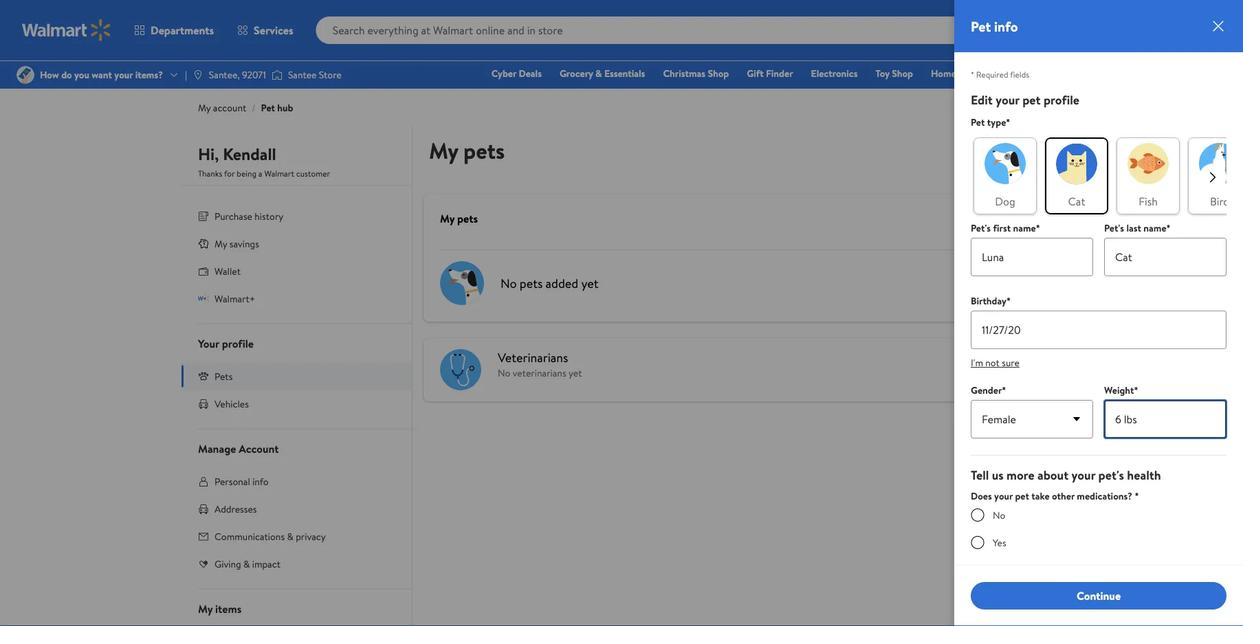 Task type: describe. For each thing, give the bounding box(es) containing it.
grocery & essentials link
[[553, 66, 651, 81]]

my items
[[198, 601, 242, 616]]

gift
[[747, 67, 764, 80]]

fashion link
[[968, 66, 1012, 81]]

fish button
[[1117, 138, 1180, 215]]

icon image for pets
[[198, 371, 209, 382]]

account
[[239, 441, 279, 456]]

gift finder link
[[741, 66, 799, 81]]

yet for no pets added yet
[[581, 275, 598, 292]]

option group inside pet info dialog
[[971, 508, 1227, 550]]

vehicles link
[[182, 390, 412, 418]]

home link
[[925, 66, 962, 81]]

1 vertical spatial pets
[[457, 211, 478, 226]]

personal
[[215, 475, 250, 488]]

required
[[976, 69, 1008, 80]]

profile inside pet info dialog
[[1044, 91, 1079, 109]]

type*
[[987, 116, 1010, 129]]

1 vertical spatial my pets
[[440, 211, 478, 226]]

no for no pets added yet
[[501, 275, 517, 292]]

gift finder
[[747, 67, 793, 80]]

privacy
[[296, 530, 326, 543]]

thanks
[[198, 168, 222, 179]]

veterinarians
[[498, 349, 568, 366]]

your for profile
[[996, 91, 1019, 109]]

veterinarians no veterinarians yet
[[498, 349, 582, 380]]

cyber deals link
[[485, 66, 548, 81]]

1 vertical spatial pet
[[261, 101, 275, 114]]

purchase history link
[[182, 202, 412, 230]]

no pets added yet
[[501, 275, 598, 292]]

home
[[931, 67, 956, 80]]

Search search field
[[316, 17, 1006, 44]]

icon image for my savings
[[198, 238, 209, 249]]

christmas shop
[[663, 67, 729, 80]]

2 add button from the top
[[1017, 363, 1034, 376]]

tell
[[971, 467, 989, 484]]

pet's
[[1098, 467, 1124, 484]]

auto
[[1024, 67, 1044, 80]]

walmart image
[[22, 19, 111, 41]]

fish image image
[[1128, 143, 1169, 184]]

No radio
[[971, 508, 985, 522]]

shop for toy shop
[[892, 67, 913, 80]]

icon image for walmart+
[[198, 293, 209, 304]]

communications & privacy
[[215, 530, 326, 543]]

pet type* group
[[971, 114, 1243, 220]]

about
[[1037, 467, 1069, 484]]

more
[[1007, 467, 1035, 484]]

my savings
[[215, 237, 259, 250]]

last
[[1126, 221, 1141, 235]]

grocery
[[560, 67, 593, 80]]

name* for pet's last name*
[[1144, 221, 1171, 235]]

communications
[[215, 530, 285, 543]]

yes
[[993, 536, 1006, 549]]

hi, kendall link
[[198, 143, 276, 171]]

dog button
[[974, 138, 1037, 215]]

fish
[[1139, 194, 1158, 209]]

pet for take
[[1015, 490, 1029, 503]]

medications?
[[1077, 490, 1132, 503]]

my account link
[[198, 101, 246, 114]]

/
[[252, 101, 255, 114]]

account
[[213, 101, 246, 114]]

edit
[[971, 91, 993, 109]]

pets
[[215, 370, 233, 383]]

info for pet info
[[994, 17, 1018, 36]]

add for 1st add button from the top
[[1017, 215, 1034, 229]]

electronics
[[811, 67, 858, 80]]

dog
[[995, 194, 1015, 209]]

personal info link
[[182, 468, 412, 495]]

added
[[546, 275, 578, 292]]

grocery & essentials
[[560, 67, 645, 80]]

pet's first name*
[[971, 221, 1040, 235]]

has medications element
[[971, 536, 1227, 550]]

2 vertical spatial pets
[[520, 275, 543, 292]]

other
[[1052, 490, 1075, 503]]

bird image image
[[1199, 143, 1240, 184]]

i'm not sure
[[971, 356, 1019, 370]]

hi, kendall thanks for being a walmart customer
[[198, 143, 330, 179]]

deals
[[519, 67, 542, 80]]

5
[[1213, 16, 1218, 27]]

pet's for pet's last name*
[[1104, 221, 1124, 235]]

dog image image
[[985, 143, 1026, 184]]

1 vertical spatial profile
[[222, 336, 254, 351]]

addresses link
[[182, 495, 412, 523]]

toy shop
[[876, 67, 913, 80]]

gender*
[[971, 384, 1006, 397]]

christmas shop link
[[657, 66, 735, 81]]

manage
[[198, 441, 236, 456]]

your profile
[[198, 336, 254, 351]]



Task type: locate. For each thing, give the bounding box(es) containing it.
3 icon image from the top
[[198, 371, 209, 382]]

shop for christmas shop
[[708, 67, 729, 80]]

pet's left first
[[971, 221, 991, 235]]

yet inside veterinarians no veterinarians yet
[[569, 366, 582, 380]]

* left required
[[971, 69, 974, 80]]

being
[[237, 168, 256, 179]]

pet's
[[971, 221, 991, 235], [1104, 221, 1124, 235]]

profile right your
[[222, 336, 254, 351]]

giving
[[215, 557, 241, 571]]

hub
[[277, 101, 293, 114]]

2 name* from the left
[[1144, 221, 1171, 235]]

cat image image
[[1056, 143, 1097, 185]]

my account / pet hub
[[198, 101, 293, 114]]

first
[[993, 221, 1011, 235]]

savings
[[229, 237, 259, 250]]

bird button
[[1188, 138, 1243, 215]]

1 vertical spatial info
[[252, 475, 269, 488]]

name* right first
[[1013, 221, 1040, 235]]

fields
[[1010, 69, 1029, 80]]

wallet link
[[182, 257, 412, 285]]

add
[[1017, 215, 1034, 229], [1017, 363, 1034, 376]]

icon image left my savings
[[198, 238, 209, 249]]

0 horizontal spatial *
[[971, 69, 974, 80]]

1 vertical spatial add button
[[1017, 363, 1034, 376]]

2 vertical spatial no
[[993, 508, 1005, 522]]

2 vertical spatial your
[[994, 490, 1013, 503]]

your up type*
[[996, 91, 1019, 109]]

0 vertical spatial my pets
[[429, 135, 505, 166]]

continue button
[[971, 582, 1227, 610]]

your down us
[[994, 490, 1013, 503]]

1 horizontal spatial info
[[994, 17, 1018, 36]]

take
[[1031, 490, 1050, 503]]

pet right the "/"
[[261, 101, 275, 114]]

pet left type*
[[971, 116, 985, 129]]

pet up fashion
[[971, 17, 991, 36]]

wallet
[[215, 264, 241, 278]]

1 shop from the left
[[708, 67, 729, 80]]

1 horizontal spatial shop
[[892, 67, 913, 80]]

2 pet's from the left
[[1104, 221, 1124, 235]]

vehicles
[[215, 397, 249, 410]]

items
[[215, 601, 242, 616]]

1 horizontal spatial *
[[1135, 490, 1139, 503]]

veterinarians
[[513, 366, 566, 380]]

1 vertical spatial no
[[498, 366, 510, 380]]

customer
[[296, 168, 330, 179]]

pet down auto link
[[1022, 91, 1041, 109]]

icon image
[[198, 238, 209, 249], [198, 293, 209, 304], [198, 371, 209, 382]]

yet right the 'added' on the left top of page
[[581, 275, 598, 292]]

pet left take
[[1015, 490, 1029, 503]]

info inside dialog
[[994, 17, 1018, 36]]

impact
[[252, 557, 281, 571]]

1 vertical spatial icon image
[[198, 293, 209, 304]]

1 icon image from the top
[[198, 238, 209, 249]]

info up * required fields
[[994, 17, 1018, 36]]

no medications element
[[971, 508, 1227, 522]]

finder
[[766, 67, 793, 80]]

no inside veterinarians no veterinarians yet
[[498, 366, 510, 380]]

0 vertical spatial &
[[595, 67, 602, 80]]

Pet's last name* text field
[[1104, 238, 1227, 276]]

pet hub link
[[261, 101, 293, 114]]

pet's for pet's first name*
[[971, 221, 991, 235]]

essentials
[[604, 67, 645, 80]]

vet photo image
[[440, 349, 481, 391]]

&
[[595, 67, 602, 80], [287, 530, 293, 543], [243, 557, 250, 571]]

pet for pet info
[[971, 17, 991, 36]]

electronics link
[[805, 66, 864, 81]]

pet for profile
[[1022, 91, 1041, 109]]

no left the 'added' on the left top of page
[[501, 275, 517, 292]]

& inside communications & privacy link
[[287, 530, 293, 543]]

info right personal
[[252, 475, 269, 488]]

2 shop from the left
[[892, 67, 913, 80]]

yet
[[581, 275, 598, 292], [569, 366, 582, 380]]

add button right the not
[[1017, 363, 1034, 376]]

1 add from the top
[[1017, 215, 1034, 229]]

1 horizontal spatial &
[[287, 530, 293, 543]]

giving & impact link
[[182, 550, 412, 578]]

0 horizontal spatial info
[[252, 475, 269, 488]]

icon image left walmart+
[[198, 293, 209, 304]]

1 name* from the left
[[1013, 221, 1040, 235]]

icon image inside walmart+ link
[[198, 293, 209, 304]]

Birthday* text field
[[971, 311, 1227, 349]]

0 horizontal spatial shop
[[708, 67, 729, 80]]

1 horizontal spatial pet's
[[1104, 221, 1124, 235]]

kendall
[[223, 143, 276, 166]]

1 vertical spatial &
[[287, 530, 293, 543]]

add right the not
[[1017, 363, 1034, 376]]

yet right veterinarians
[[569, 366, 582, 380]]

& right grocery
[[595, 67, 602, 80]]

0 vertical spatial info
[[994, 17, 1018, 36]]

1 vertical spatial *
[[1135, 490, 1139, 503]]

info for personal info
[[252, 475, 269, 488]]

0 horizontal spatial profile
[[222, 336, 254, 351]]

cyber
[[491, 67, 516, 80]]

pet
[[1022, 91, 1041, 109], [1015, 490, 1029, 503]]

pet inside group
[[971, 116, 985, 129]]

my savings link
[[182, 230, 412, 257]]

your
[[996, 91, 1019, 109], [1072, 467, 1095, 484], [994, 490, 1013, 503]]

option group
[[971, 508, 1227, 550]]

birthday*
[[971, 294, 1011, 308]]

for
[[224, 168, 235, 179]]

shop
[[708, 67, 729, 80], [892, 67, 913, 80]]

pets
[[463, 135, 505, 166], [457, 211, 478, 226], [520, 275, 543, 292]]

1 add button from the top
[[1017, 211, 1034, 233]]

Weight* text field
[[1104, 400, 1227, 439]]

pet info dialog
[[954, 0, 1243, 626]]

my
[[198, 101, 211, 114], [429, 135, 458, 166], [440, 211, 455, 226], [215, 237, 227, 250], [198, 601, 213, 616]]

0 vertical spatial pet
[[1022, 91, 1041, 109]]

& for communications
[[287, 530, 293, 543]]

0 vertical spatial pet
[[971, 17, 991, 36]]

pet's left last
[[1104, 221, 1124, 235]]

1 vertical spatial add
[[1017, 363, 1034, 376]]

pets link
[[182, 363, 412, 390]]

name*
[[1013, 221, 1040, 235], [1144, 221, 1171, 235]]

communications & privacy link
[[182, 523, 412, 550]]

toy shop link
[[869, 66, 919, 81]]

health
[[1127, 467, 1161, 484]]

no
[[501, 275, 517, 292], [498, 366, 510, 380], [993, 508, 1005, 522]]

sure
[[1002, 356, 1019, 370]]

& for giving
[[243, 557, 250, 571]]

purchase history
[[215, 209, 283, 223]]

0 horizontal spatial name*
[[1013, 221, 1040, 235]]

2 vertical spatial pet
[[971, 116, 985, 129]]

i'm not sure button
[[971, 356, 1019, 382]]

& inside the giving & impact link
[[243, 557, 250, 571]]

manage account
[[198, 441, 279, 456]]

0 horizontal spatial pet's
[[971, 221, 991, 235]]

your left pet's
[[1072, 467, 1095, 484]]

does your pet take other medications? *
[[971, 490, 1139, 503]]

pet for pet type*
[[971, 116, 985, 129]]

0 horizontal spatial &
[[243, 557, 250, 571]]

no inside pet info dialog
[[993, 508, 1005, 522]]

profile down auto link
[[1044, 91, 1079, 109]]

your
[[198, 336, 219, 351]]

not
[[985, 356, 1000, 370]]

*
[[971, 69, 974, 80], [1135, 490, 1139, 503]]

name* right last
[[1144, 221, 1171, 235]]

pet
[[971, 17, 991, 36], [261, 101, 275, 114], [971, 116, 985, 129]]

& left privacy
[[287, 530, 293, 543]]

Pet's first name* text field
[[971, 238, 1093, 276]]

0 vertical spatial yet
[[581, 275, 598, 292]]

my pets
[[429, 135, 505, 166], [440, 211, 478, 226]]

0 vertical spatial *
[[971, 69, 974, 80]]

shop right toy
[[892, 67, 913, 80]]

2 add from the top
[[1017, 363, 1034, 376]]

& inside grocery & essentials link
[[595, 67, 602, 80]]

pet's last name*
[[1104, 221, 1171, 235]]

1 pet's from the left
[[971, 221, 991, 235]]

shop right the christmas
[[708, 67, 729, 80]]

0 vertical spatial profile
[[1044, 91, 1079, 109]]

next slide for pettypescroller list image
[[1199, 164, 1227, 191]]

Walmart Site-Wide search field
[[316, 17, 1006, 44]]

no for no
[[993, 508, 1005, 522]]

cyber deals
[[491, 67, 542, 80]]

add right first
[[1017, 215, 1034, 229]]

0 vertical spatial add button
[[1017, 211, 1034, 233]]

& right giving
[[243, 557, 250, 571]]

1 horizontal spatial name*
[[1144, 221, 1171, 235]]

& for grocery
[[595, 67, 602, 80]]

continue
[[1077, 588, 1121, 603]]

1 vertical spatial yet
[[569, 366, 582, 380]]

no left veterinarians
[[498, 366, 510, 380]]

hi,
[[198, 143, 219, 166]]

0 vertical spatial pets
[[463, 135, 505, 166]]

2 vertical spatial &
[[243, 557, 250, 571]]

Yes radio
[[971, 536, 985, 550]]

your for take
[[994, 490, 1013, 503]]

yet for veterinarians no veterinarians yet
[[569, 366, 582, 380]]

add for second add button from the top
[[1017, 363, 1034, 376]]

option group containing no
[[971, 508, 1227, 550]]

1 horizontal spatial profile
[[1044, 91, 1079, 109]]

no right no radio on the right of the page
[[993, 508, 1005, 522]]

2 vertical spatial icon image
[[198, 371, 209, 382]]

5 button
[[1188, 14, 1232, 47]]

2 icon image from the top
[[198, 293, 209, 304]]

purchase
[[215, 209, 252, 223]]

edit your pet profile
[[971, 91, 1079, 109]]

personal info
[[215, 475, 269, 488]]

walmart
[[264, 168, 294, 179]]

does
[[971, 490, 992, 503]]

icon image left pets
[[198, 371, 209, 382]]

bird
[[1210, 194, 1229, 209]]

icon image inside pets link
[[198, 371, 209, 382]]

dismiss image
[[1210, 18, 1227, 34]]

add button right first
[[1017, 211, 1034, 233]]

0 vertical spatial your
[[996, 91, 1019, 109]]

pet info
[[971, 17, 1018, 36]]

1 vertical spatial pet
[[1015, 490, 1029, 503]]

1 vertical spatial your
[[1072, 467, 1095, 484]]

history
[[255, 209, 283, 223]]

0 vertical spatial add
[[1017, 215, 1034, 229]]

0 vertical spatial no
[[501, 275, 517, 292]]

name* for pet's first name*
[[1013, 221, 1040, 235]]

walmart+
[[215, 292, 255, 305]]

addresses
[[215, 502, 257, 516]]

* down health at the bottom right
[[1135, 490, 1139, 503]]

icon image inside my savings link
[[198, 238, 209, 249]]

cat button
[[1045, 138, 1108, 215]]

0 vertical spatial icon image
[[198, 238, 209, 249]]

info inside "link"
[[252, 475, 269, 488]]

giving & impact
[[215, 557, 281, 571]]

* required fields
[[971, 69, 1029, 80]]

2 horizontal spatial &
[[595, 67, 602, 80]]



Task type: vqa. For each thing, say whether or not it's contained in the screenshot.
added
yes



